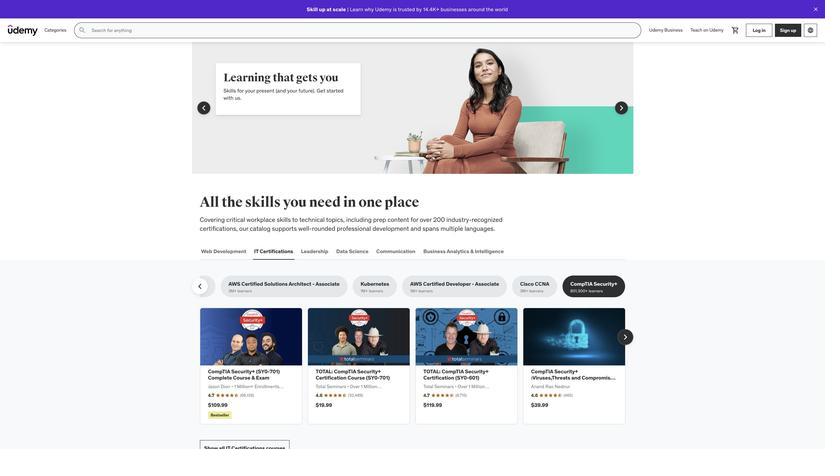 Task type: describe. For each thing, give the bounding box(es) containing it.
why
[[365, 6, 374, 12]]

choose a language image
[[808, 27, 815, 34]]

1m+ inside kubernetes 1m+ learners
[[361, 289, 368, 294]]

aws for aws certified developer - associate
[[411, 281, 423, 288]]

0 horizontal spatial udemy
[[375, 6, 392, 12]]

comptia for comptia security+ 801,300+ learners
[[571, 281, 593, 288]]

business analytics & intelligence
[[424, 248, 504, 255]]

over
[[420, 216, 432, 224]]

complete
[[208, 375, 232, 382]]

|
[[348, 6, 349, 12]]

security+ for (sy0-
[[231, 369, 255, 375]]

1m+ inside the aws certified developer - associate 1m+ learners
[[411, 289, 418, 294]]

& inside button
[[471, 248, 474, 255]]

communication
[[377, 248, 416, 255]]

certifications
[[260, 248, 293, 255]]

development
[[214, 248, 246, 255]]

topic filters element
[[157, 276, 626, 298]]

science
[[349, 248, 369, 255]]

1 your from the left
[[245, 87, 255, 94]]

comptia security+ (sy0-701) complete course & exam
[[208, 369, 280, 382]]

701) inside the total: comptia security+ certification course (sy0-701)
[[380, 375, 390, 382]]

cisco ccna 3m+ learners
[[521, 281, 550, 294]]

around
[[469, 6, 485, 12]]

it certifications
[[254, 248, 293, 255]]

(sy0- inside comptia security+ (sy0-701) complete course & exam
[[256, 369, 270, 375]]

up for sign
[[792, 27, 797, 33]]

scale
[[333, 6, 346, 12]]

3m+ inside cisco ccna 3m+ learners
[[521, 289, 529, 294]]

learning that gets you skills for your present (and your future). get started with us.
[[224, 71, 344, 101]]

up for skill
[[319, 6, 326, 12]]

place
[[385, 194, 419, 211]]

0 horizontal spatial in
[[344, 194, 356, 211]]

associate inside the aws certified developer - associate 1m+ learners
[[475, 281, 500, 288]]

to
[[293, 216, 298, 224]]

total: for total: comptia security+ certification (sy0-601)
[[424, 369, 441, 375]]

900
[[198, 281, 208, 288]]

it
[[254, 248, 259, 255]]

teach
[[691, 27, 703, 33]]

(sy0- inside the total: comptia security+ certification (sy0-601)
[[456, 375, 469, 382]]

aws for aws certified solutions architect - associate
[[229, 281, 241, 288]]

industry-
[[447, 216, 472, 224]]

by
[[417, 6, 422, 12]]

indicators
[[532, 381, 556, 388]]

udemy business link
[[646, 22, 687, 38]]

us.
[[235, 95, 242, 101]]

1 horizontal spatial in
[[762, 27, 766, 33]]

601)
[[469, 375, 480, 382]]

languages.
[[465, 225, 496, 233]]

next image
[[621, 332, 631, 343]]

total: for total: comptia security+ certification course (sy0-701)
[[316, 369, 333, 375]]

at
[[327, 6, 332, 12]]

prep
[[374, 216, 386, 224]]

data science
[[337, 248, 369, 255]]

comptia for comptia security+ (sy0-701) complete course & exam
[[208, 369, 230, 375]]

developer
[[446, 281, 471, 288]]

web development button
[[200, 244, 248, 260]]

it certifications button
[[253, 244, 295, 260]]

solutions
[[264, 281, 288, 288]]

architect
[[289, 281, 312, 288]]

kubernetes 1m+ learners
[[361, 281, 390, 294]]

learners inside kubernetes 1m+ learners
[[369, 289, 384, 294]]

microsoft az-900
[[165, 281, 208, 288]]

(and
[[276, 87, 286, 94]]

trusted
[[398, 6, 415, 12]]

you for skills
[[283, 194, 307, 211]]

aws certified solutions architect - associate 3m+ learners
[[229, 281, 340, 294]]

intelligence
[[475, 248, 504, 255]]

skill
[[307, 6, 318, 12]]

1 horizontal spatial udemy
[[650, 27, 664, 33]]

shopping cart with 0 items image
[[732, 26, 740, 34]]

present
[[257, 87, 275, 94]]

skills
[[224, 87, 236, 94]]

one
[[359, 194, 383, 211]]

Search for anything text field
[[90, 25, 634, 36]]

leadership
[[301, 248, 329, 255]]

kubernetes
[[361, 281, 390, 288]]

total: comptia security+ certification (sy0-601) link
[[424, 369, 489, 382]]

compromise
[[582, 375, 614, 382]]

web
[[201, 248, 212, 255]]

professional
[[337, 225, 371, 233]]

business analytics & intelligence button
[[422, 244, 506, 260]]

supports
[[272, 225, 297, 233]]

gets
[[296, 71, 318, 85]]

log in
[[754, 27, 766, 33]]

- inside aws certified solutions architect - associate 3m+ learners
[[313, 281, 315, 288]]

businesses
[[441, 6, 467, 12]]

multiple
[[441, 225, 464, 233]]

associate inside aws certified solutions architect - associate 3m+ learners
[[316, 281, 340, 288]]

comptia security+ :viruses,threats and compromise indicators link
[[532, 369, 616, 388]]

1 horizontal spatial business
[[665, 27, 683, 33]]

and inside comptia security+ :viruses,threats and compromise indicators
[[572, 375, 581, 382]]

certified for solutions
[[242, 281, 263, 288]]

sign up link
[[776, 24, 802, 37]]

covering
[[200, 216, 225, 224]]

2 your from the left
[[287, 87, 298, 94]]

comptia security+ 801,300+ learners
[[571, 281, 618, 294]]

get
[[317, 87, 326, 94]]

total: comptia security+ certification course (sy0-701)
[[316, 369, 390, 382]]

catalog
[[250, 225, 271, 233]]



Task type: vqa. For each thing, say whether or not it's contained in the screenshot.
left up
yes



Task type: locate. For each thing, give the bounding box(es) containing it.
comptia security+ :viruses,threats and compromise indicators
[[532, 369, 614, 388]]

1 vertical spatial for
[[411, 216, 419, 224]]

and inside covering critical workplace skills to technical topics, including prep content for over 200 industry-recognized certifications, our catalog supports well-rounded professional development and spans multiple languages.
[[411, 225, 421, 233]]

categories
[[45, 27, 66, 33]]

security+ inside comptia security+ :viruses,threats and compromise indicators
[[555, 369, 579, 375]]

0 horizontal spatial 1m+
[[361, 289, 368, 294]]

1 vertical spatial business
[[424, 248, 446, 255]]

0 horizontal spatial up
[[319, 6, 326, 12]]

need
[[309, 194, 341, 211]]

next image
[[617, 103, 627, 113]]

content
[[388, 216, 410, 224]]

0 vertical spatial business
[[665, 27, 683, 33]]

aws
[[229, 281, 241, 288], [411, 281, 423, 288]]

3 learners from the left
[[419, 289, 433, 294]]

2 horizontal spatial (sy0-
[[456, 375, 469, 382]]

and
[[411, 225, 421, 233], [572, 375, 581, 382]]

certified inside the aws certified developer - associate 1m+ learners
[[424, 281, 445, 288]]

comptia inside the total: comptia security+ certification (sy0-601)
[[442, 369, 464, 375]]

is
[[393, 6, 397, 12]]

log
[[754, 27, 761, 33]]

learning
[[224, 71, 271, 85]]

0 horizontal spatial aws
[[229, 281, 241, 288]]

up left the at
[[319, 6, 326, 12]]

previous image for topic filters element
[[195, 282, 205, 292]]

you up to
[[283, 194, 307, 211]]

aws inside the aws certified developer - associate 1m+ learners
[[411, 281, 423, 288]]

1 vertical spatial and
[[572, 375, 581, 382]]

1 aws from the left
[[229, 281, 241, 288]]

critical
[[227, 216, 245, 224]]

associate right developer
[[475, 281, 500, 288]]

certification for total: comptia security+ certification (sy0-601)
[[424, 375, 455, 382]]

0 horizontal spatial course
[[233, 375, 251, 382]]

comptia for comptia security+ :viruses,threats and compromise indicators
[[532, 369, 554, 375]]

leadership button
[[300, 244, 330, 260]]

skills up supports
[[277, 216, 291, 224]]

1 horizontal spatial 1m+
[[411, 289, 418, 294]]

-
[[313, 281, 315, 288], [472, 281, 474, 288]]

0 vertical spatial the
[[486, 6, 494, 12]]

0 vertical spatial up
[[319, 6, 326, 12]]

security+ inside the total: comptia security+ certification (sy0-601)
[[465, 369, 489, 375]]

business
[[665, 27, 683, 33], [424, 248, 446, 255]]

14.4k+
[[423, 6, 440, 12]]

udemy
[[375, 6, 392, 12], [650, 27, 664, 33], [710, 27, 724, 33]]

1 horizontal spatial &
[[471, 248, 474, 255]]

1 vertical spatial up
[[792, 27, 797, 33]]

total: inside the total: comptia security+ certification (sy0-601)
[[424, 369, 441, 375]]

1 vertical spatial &
[[252, 375, 255, 382]]

security+ for :viruses,threats
[[555, 369, 579, 375]]

development
[[373, 225, 409, 233]]

exam
[[256, 375, 270, 382]]

1 vertical spatial in
[[344, 194, 356, 211]]

in up the including
[[344, 194, 356, 211]]

previous image inside topic filters element
[[195, 282, 205, 292]]

carousel element containing learning that gets you
[[192, 42, 634, 174]]

security+ inside comptia security+ 801,300+ learners
[[594, 281, 618, 288]]

recognized
[[472, 216, 503, 224]]

0 vertical spatial skills
[[245, 194, 281, 211]]

1 course from the left
[[233, 375, 251, 382]]

teach on udemy
[[691, 27, 724, 33]]

2 aws from the left
[[411, 281, 423, 288]]

1 certified from the left
[[242, 281, 263, 288]]

3m+
[[229, 289, 237, 294], [521, 289, 529, 294]]

the
[[486, 6, 494, 12], [222, 194, 243, 211]]

skills inside covering critical workplace skills to technical topics, including prep content for over 200 industry-recognized certifications, our catalog supports well-rounded professional development and spans multiple languages.
[[277, 216, 291, 224]]

with
[[224, 95, 234, 101]]

previous image for carousel element containing learning that gets you
[[199, 103, 209, 113]]

microsoft
[[165, 281, 188, 288]]

2 horizontal spatial udemy
[[710, 27, 724, 33]]

up right the sign
[[792, 27, 797, 33]]

your
[[245, 87, 255, 94], [287, 87, 298, 94]]

0 horizontal spatial you
[[283, 194, 307, 211]]

and down over
[[411, 225, 421, 233]]

1 3m+ from the left
[[229, 289, 237, 294]]

1 horizontal spatial 3m+
[[521, 289, 529, 294]]

4 learners from the left
[[530, 289, 544, 294]]

1 certification from the left
[[316, 375, 347, 382]]

the up critical
[[222, 194, 243, 211]]

submit search image
[[79, 26, 86, 34]]

previous image
[[199, 103, 209, 113], [195, 282, 205, 292]]

az-
[[189, 281, 198, 288]]

comptia inside comptia security+ 801,300+ learners
[[571, 281, 593, 288]]

0 horizontal spatial the
[[222, 194, 243, 211]]

carousel element containing comptia security+ (sy0-701) complete course & exam
[[200, 308, 634, 425]]

business down 'spans'
[[424, 248, 446, 255]]

1 1m+ from the left
[[361, 289, 368, 294]]

learn
[[350, 6, 364, 12]]

1 horizontal spatial aws
[[411, 281, 423, 288]]

course inside the total: comptia security+ certification course (sy0-701)
[[348, 375, 365, 382]]

udemy business
[[650, 27, 683, 33]]

log in link
[[747, 24, 773, 37]]

0 vertical spatial &
[[471, 248, 474, 255]]

the left world at the top right of the page
[[486, 6, 494, 12]]

0 vertical spatial previous image
[[199, 103, 209, 113]]

1 horizontal spatial up
[[792, 27, 797, 33]]

0 horizontal spatial business
[[424, 248, 446, 255]]

for left over
[[411, 216, 419, 224]]

business left teach
[[665, 27, 683, 33]]

(sy0- inside the total: comptia security+ certification course (sy0-701)
[[366, 375, 380, 382]]

learners
[[238, 289, 252, 294], [369, 289, 384, 294], [419, 289, 433, 294], [530, 289, 544, 294], [589, 289, 604, 294]]

for up us.
[[238, 87, 244, 94]]

2 3m+ from the left
[[521, 289, 529, 294]]

0 vertical spatial carousel element
[[192, 42, 634, 174]]

1 horizontal spatial for
[[411, 216, 419, 224]]

certification inside the total: comptia security+ certification course (sy0-701)
[[316, 375, 347, 382]]

data science button
[[335, 244, 370, 260]]

certifications,
[[200, 225, 238, 233]]

certification for total: comptia security+ certification course (sy0-701)
[[316, 375, 347, 382]]

previous image inside carousel element
[[199, 103, 209, 113]]

0 horizontal spatial -
[[313, 281, 315, 288]]

skills up workplace on the left of page
[[245, 194, 281, 211]]

2 course from the left
[[348, 375, 365, 382]]

1 horizontal spatial certification
[[424, 375, 455, 382]]

associate right architect
[[316, 281, 340, 288]]

1 horizontal spatial -
[[472, 281, 474, 288]]

you for gets
[[320, 71, 339, 85]]

teach on udemy link
[[687, 22, 728, 38]]

topics,
[[326, 216, 345, 224]]

ccna
[[535, 281, 550, 288]]

aws inside aws certified solutions architect - associate 3m+ learners
[[229, 281, 241, 288]]

for inside covering critical workplace skills to technical topics, including prep content for over 200 industry-recognized certifications, our catalog supports well-rounded professional development and spans multiple languages.
[[411, 216, 419, 224]]

- inside the aws certified developer - associate 1m+ learners
[[472, 281, 474, 288]]

2 total: from the left
[[424, 369, 441, 375]]

0 vertical spatial you
[[320, 71, 339, 85]]

1 horizontal spatial your
[[287, 87, 298, 94]]

& left exam
[[252, 375, 255, 382]]

security+ inside the total: comptia security+ certification course (sy0-701)
[[358, 369, 381, 375]]

2 associate from the left
[[475, 281, 500, 288]]

data
[[337, 248, 348, 255]]

learners inside the aws certified developer - associate 1m+ learners
[[419, 289, 433, 294]]

and left compromise
[[572, 375, 581, 382]]

701) inside comptia security+ (sy0-701) complete course & exam
[[270, 369, 280, 375]]

- right developer
[[472, 281, 474, 288]]

certified inside aws certified solutions architect - associate 3m+ learners
[[242, 281, 263, 288]]

1 horizontal spatial course
[[348, 375, 365, 382]]

1m+
[[361, 289, 368, 294], [411, 289, 418, 294]]

1 total: from the left
[[316, 369, 333, 375]]

cisco
[[521, 281, 534, 288]]

started
[[327, 87, 344, 94]]

0 horizontal spatial 701)
[[270, 369, 280, 375]]

well-
[[299, 225, 312, 233]]

0 horizontal spatial certified
[[242, 281, 263, 288]]

future).
[[299, 87, 316, 94]]

total: inside the total: comptia security+ certification course (sy0-701)
[[316, 369, 333, 375]]

2 certification from the left
[[424, 375, 455, 382]]

aws certified developer - associate 1m+ learners
[[411, 281, 500, 294]]

associate
[[316, 281, 340, 288], [475, 281, 500, 288]]

1 - from the left
[[313, 281, 315, 288]]

certification inside the total: comptia security+ certification (sy0-601)
[[424, 375, 455, 382]]

world
[[495, 6, 508, 12]]

communication button
[[375, 244, 417, 260]]

0 horizontal spatial (sy0-
[[256, 369, 270, 375]]

801,300+
[[571, 289, 588, 294]]

1 vertical spatial you
[[283, 194, 307, 211]]

including
[[347, 216, 372, 224]]

5 learners from the left
[[589, 289, 604, 294]]

spans
[[423, 225, 439, 233]]

0 horizontal spatial certification
[[316, 375, 347, 382]]

1 learners from the left
[[238, 289, 252, 294]]

all
[[200, 194, 219, 211]]

categories button
[[41, 22, 70, 38]]

1 horizontal spatial and
[[572, 375, 581, 382]]

1 associate from the left
[[316, 281, 340, 288]]

2 - from the left
[[472, 281, 474, 288]]

total: comptia security+ certification (sy0-601)
[[424, 369, 489, 382]]

learners inside comptia security+ 801,300+ learners
[[589, 289, 604, 294]]

business inside button
[[424, 248, 446, 255]]

learners inside cisco ccna 3m+ learners
[[530, 289, 544, 294]]

total: comptia security+ certification course (sy0-701) link
[[316, 369, 390, 382]]

security+ for 801,300+
[[594, 281, 618, 288]]

certified left developer
[[424, 281, 445, 288]]

skill up at scale | learn why udemy is trusted by 14.4k+ businesses around the world
[[307, 6, 508, 12]]

0 horizontal spatial associate
[[316, 281, 340, 288]]

0 horizontal spatial and
[[411, 225, 421, 233]]

1 vertical spatial previous image
[[195, 282, 205, 292]]

0 vertical spatial for
[[238, 87, 244, 94]]

comptia inside the total: comptia security+ certification course (sy0-701)
[[334, 369, 356, 375]]

all the skills you need in one place
[[200, 194, 419, 211]]

comptia
[[571, 281, 593, 288], [208, 369, 230, 375], [334, 369, 356, 375], [442, 369, 464, 375], [532, 369, 554, 375]]

- right architect
[[313, 281, 315, 288]]

sign up
[[781, 27, 797, 33]]

in
[[762, 27, 766, 33], [344, 194, 356, 211]]

skills
[[245, 194, 281, 211], [277, 216, 291, 224]]

you inside learning that gets you skills for your present (and your future). get started with us.
[[320, 71, 339, 85]]

for inside learning that gets you skills for your present (and your future). get started with us.
[[238, 87, 244, 94]]

1 vertical spatial carousel element
[[200, 308, 634, 425]]

learners inside aws certified solutions architect - associate 3m+ learners
[[238, 289, 252, 294]]

& right the analytics
[[471, 248, 474, 255]]

comptia inside comptia security+ :viruses,threats and compromise indicators
[[532, 369, 554, 375]]

sign
[[781, 27, 791, 33]]

0 vertical spatial in
[[762, 27, 766, 33]]

701)
[[270, 369, 280, 375], [380, 375, 390, 382]]

2 certified from the left
[[424, 281, 445, 288]]

comptia security+ (sy0-701) complete course & exam link
[[208, 369, 280, 382]]

1 horizontal spatial you
[[320, 71, 339, 85]]

& inside comptia security+ (sy0-701) complete course & exam
[[252, 375, 255, 382]]

workplace
[[247, 216, 276, 224]]

0 vertical spatial and
[[411, 225, 421, 233]]

1 horizontal spatial total:
[[424, 369, 441, 375]]

2 learners from the left
[[369, 289, 384, 294]]

1 horizontal spatial (sy0-
[[366, 375, 380, 382]]

1 horizontal spatial certified
[[424, 281, 445, 288]]

security+ inside comptia security+ (sy0-701) complete course & exam
[[231, 369, 255, 375]]

covering critical workplace skills to technical topics, including prep content for over 200 industry-recognized certifications, our catalog supports well-rounded professional development and spans multiple languages.
[[200, 216, 503, 233]]

:viruses,threats
[[532, 375, 571, 382]]

0 horizontal spatial 3m+
[[229, 289, 237, 294]]

1 vertical spatial the
[[222, 194, 243, 211]]

udemy image
[[8, 25, 38, 36]]

0 horizontal spatial &
[[252, 375, 255, 382]]

you
[[320, 71, 339, 85], [283, 194, 307, 211]]

rounded
[[312, 225, 336, 233]]

2 1m+ from the left
[[411, 289, 418, 294]]

comptia inside comptia security+ (sy0-701) complete course & exam
[[208, 369, 230, 375]]

close image
[[813, 6, 820, 13]]

course
[[233, 375, 251, 382], [348, 375, 365, 382]]

1 horizontal spatial the
[[486, 6, 494, 12]]

course inside comptia security+ (sy0-701) complete course & exam
[[233, 375, 251, 382]]

3m+ inside aws certified solutions architect - associate 3m+ learners
[[229, 289, 237, 294]]

your right (and
[[287, 87, 298, 94]]

200
[[434, 216, 445, 224]]

0 horizontal spatial total:
[[316, 369, 333, 375]]

carousel element
[[192, 42, 634, 174], [200, 308, 634, 425]]

certified for developer
[[424, 281, 445, 288]]

1 vertical spatial skills
[[277, 216, 291, 224]]

total:
[[316, 369, 333, 375], [424, 369, 441, 375]]

1 horizontal spatial 701)
[[380, 375, 390, 382]]

0 horizontal spatial for
[[238, 87, 244, 94]]

web development
[[201, 248, 246, 255]]

in right log
[[762, 27, 766, 33]]

certified left solutions
[[242, 281, 263, 288]]

1 horizontal spatial associate
[[475, 281, 500, 288]]

your down learning
[[245, 87, 255, 94]]

certified
[[242, 281, 263, 288], [424, 281, 445, 288]]

that
[[273, 71, 294, 85]]

analytics
[[447, 248, 470, 255]]

(sy0-
[[256, 369, 270, 375], [366, 375, 380, 382], [456, 375, 469, 382]]

0 horizontal spatial your
[[245, 87, 255, 94]]

you up started
[[320, 71, 339, 85]]

technical
[[300, 216, 325, 224]]



